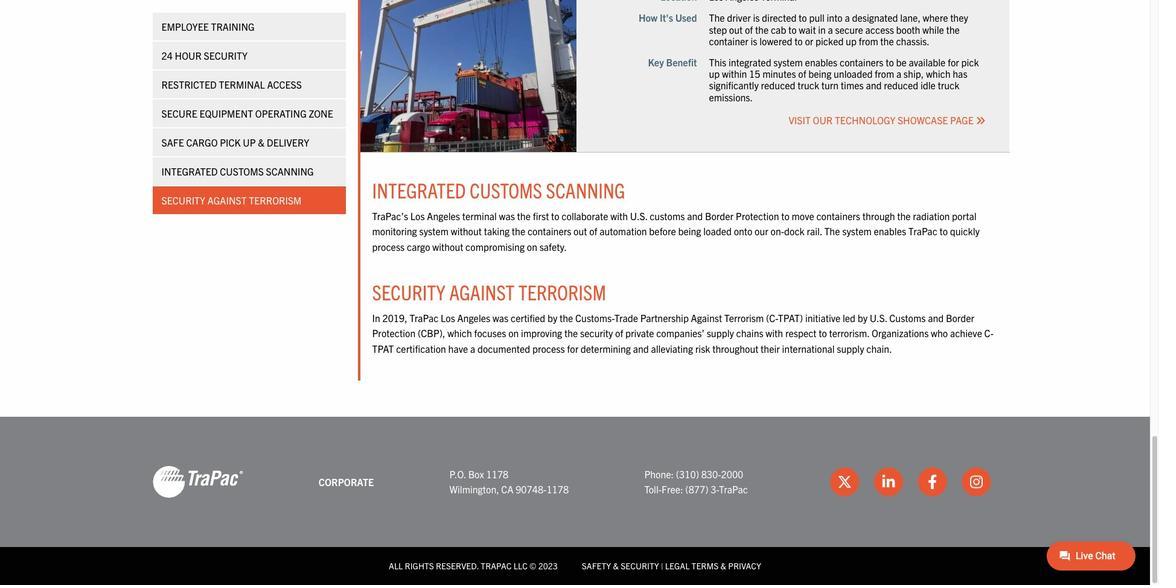 Task type: locate. For each thing, give the bounding box(es) containing it.
without right cargo
[[433, 241, 464, 253]]

u.s.
[[630, 210, 648, 222], [870, 312, 888, 324]]

from left 'be'
[[875, 68, 895, 80]]

process inside in 2019, trapac los angeles was certified by the customs-trade partnership against terrorism (c-tpat) initiative led by u.s. customs and border protection (cbp), which focuses on improving the security of private companies' supply chains with respect to terrorism. organizations who achieve c- tpat certification have a documented process for determining and alleviating risk throughout their international supply chain.
[[533, 343, 565, 355]]

the left customs-
[[560, 312, 574, 324]]

safe cargo pick up & delivery link
[[153, 128, 346, 156]]

& right terms
[[721, 561, 727, 572]]

and inside trapac's los angeles terminal was the first to collaborate with u.s. customs and border protection to move containers through the radiation portal monitoring system without taking the containers out of automation before being loaded onto our on-dock rail. the system enables trapac to quickly process cargo without compromising on safety.
[[688, 210, 703, 222]]

1 horizontal spatial reduced
[[884, 79, 919, 91]]

up inside this integrated system enables containers to be available for pick up within 15 minutes of being unloaded from a ship, which has significantly reduced truck turn times and reduced idle truck emissions.
[[709, 68, 720, 80]]

security against terrorism link
[[153, 186, 346, 214]]

the left security
[[565, 327, 578, 340]]

cab
[[771, 23, 787, 35]]

customs
[[220, 165, 264, 177], [470, 177, 543, 203], [890, 312, 926, 324]]

on inside in 2019, trapac los angeles was certified by the customs-trade partnership against terrorism (c-tpat) initiative led by u.s. customs and border protection (cbp), which focuses on improving the security of private companies' supply chains with respect to terrorism. organizations who achieve c- tpat certification have a documented process for determining and alleviating risk throughout their international supply chain.
[[509, 327, 519, 340]]

terrorism up "chains"
[[725, 312, 764, 324]]

0 horizontal spatial protection
[[372, 327, 416, 340]]

2 horizontal spatial customs
[[890, 312, 926, 324]]

truck
[[798, 79, 820, 91], [938, 79, 960, 91]]

integrated customs scanning link
[[153, 157, 346, 185]]

without down terminal
[[451, 225, 482, 237]]

1178 right 'ca'
[[547, 484, 569, 496]]

0 horizontal spatial the
[[709, 12, 725, 24]]

being right before
[[679, 225, 702, 237]]

footer containing p.o. box 1178
[[0, 418, 1151, 586]]

1 horizontal spatial u.s.
[[870, 312, 888, 324]]

security against terrorism up focuses
[[372, 279, 607, 305]]

used
[[676, 12, 697, 24]]

security left |
[[621, 561, 659, 572]]

border
[[706, 210, 734, 222], [947, 312, 975, 324]]

0 vertical spatial which
[[927, 68, 951, 80]]

up
[[243, 136, 256, 148]]

1 vertical spatial against
[[450, 279, 515, 305]]

process
[[372, 241, 405, 253], [533, 343, 565, 355]]

protection
[[736, 210, 780, 222], [372, 327, 416, 340]]

0 horizontal spatial security against terrorism
[[162, 194, 302, 206]]

1 vertical spatial security against terrorism
[[372, 279, 607, 305]]

& right "safety"
[[613, 561, 619, 572]]

to
[[799, 12, 807, 24], [789, 23, 797, 35], [795, 35, 803, 47], [886, 56, 895, 68], [552, 210, 560, 222], [782, 210, 790, 222], [940, 225, 948, 237], [819, 327, 828, 340]]

1 vertical spatial u.s.
[[870, 312, 888, 324]]

1 vertical spatial up
[[709, 68, 720, 80]]

organizations
[[872, 327, 929, 340]]

1 horizontal spatial for
[[948, 56, 960, 68]]

2 vertical spatial trapac
[[719, 484, 748, 496]]

supply up throughout
[[707, 327, 734, 340]]

0 vertical spatial protection
[[736, 210, 780, 222]]

2 truck from the left
[[938, 79, 960, 91]]

to down radiation
[[940, 225, 948, 237]]

1 horizontal spatial truck
[[938, 79, 960, 91]]

this integrated system enables containers to be available for pick up within 15 minutes of being unloaded from a ship, which has significantly reduced truck turn times and reduced idle truck emissions.
[[709, 56, 980, 103]]

0 horizontal spatial los
[[411, 210, 425, 222]]

integrated customs scanning
[[162, 165, 314, 177], [372, 177, 626, 203]]

0 horizontal spatial u.s.
[[630, 210, 648, 222]]

being left unloaded at the right
[[809, 68, 832, 80]]

wait
[[799, 23, 816, 35]]

2 reduced from the left
[[884, 79, 919, 91]]

1 truck from the left
[[798, 79, 820, 91]]

footer
[[0, 418, 1151, 586]]

1 vertical spatial was
[[493, 312, 509, 324]]

|
[[661, 561, 664, 572]]

up right picked
[[846, 35, 857, 47]]

border up loaded
[[706, 210, 734, 222]]

trapac inside phone: (310) 830-2000 toll-free: (877) 3-trapac
[[719, 484, 748, 496]]

of down trade
[[616, 327, 624, 340]]

1 horizontal spatial customs
[[470, 177, 543, 203]]

cargo
[[407, 241, 430, 253]]

a left ship,
[[897, 68, 902, 80]]

idle
[[921, 79, 936, 91]]

pull
[[810, 12, 825, 24]]

0 vertical spatial angeles
[[427, 210, 460, 222]]

1 horizontal spatial 1178
[[547, 484, 569, 496]]

led
[[843, 312, 856, 324]]

to inside this integrated system enables containers to be available for pick up within 15 minutes of being unloaded from a ship, which has significantly reduced truck turn times and reduced idle truck emissions.
[[886, 56, 895, 68]]

0 vertical spatial was
[[499, 210, 515, 222]]

0 vertical spatial without
[[451, 225, 482, 237]]

toll-
[[645, 484, 662, 496]]

0 vertical spatial enables
[[806, 56, 838, 68]]

secure equipment operating zone
[[162, 107, 333, 119]]

safe
[[162, 136, 184, 148]]

1 vertical spatial which
[[448, 327, 472, 340]]

containers up safety.
[[528, 225, 572, 237]]

with down (c-
[[766, 327, 784, 340]]

customs up terminal
[[470, 177, 543, 203]]

to left pull
[[799, 12, 807, 24]]

the
[[756, 23, 769, 35], [947, 23, 960, 35], [881, 35, 894, 47], [517, 210, 531, 222], [898, 210, 911, 222], [512, 225, 526, 237], [560, 312, 574, 324], [565, 327, 578, 340]]

customs-
[[576, 312, 615, 324]]

free:
[[662, 484, 684, 496]]

1 horizontal spatial enables
[[874, 225, 907, 237]]

2 vertical spatial terrorism
[[725, 312, 764, 324]]

of
[[745, 23, 753, 35], [799, 68, 807, 80], [590, 225, 598, 237], [616, 327, 624, 340]]

the right through
[[898, 210, 911, 222]]

legal
[[666, 561, 690, 572]]

visit
[[789, 114, 811, 126]]

0 vertical spatial process
[[372, 241, 405, 253]]

©
[[530, 561, 537, 572]]

of right minutes
[[799, 68, 807, 80]]

2 horizontal spatial against
[[691, 312, 723, 324]]

security down the safe
[[162, 194, 205, 206]]

the right the rail.
[[825, 225, 841, 237]]

from down designated
[[859, 35, 879, 47]]

on up 'documented'
[[509, 327, 519, 340]]

significantly
[[709, 79, 759, 91]]

0 horizontal spatial for
[[567, 343, 579, 355]]

protection up our at the top of the page
[[736, 210, 780, 222]]

and up the who
[[929, 312, 944, 324]]

out
[[730, 23, 743, 35], [574, 225, 587, 237]]

by right led
[[858, 312, 868, 324]]

was up taking at top left
[[499, 210, 515, 222]]

los up (cbp),
[[441, 312, 455, 324]]

process down monitoring
[[372, 241, 405, 253]]

scanning down the delivery
[[266, 165, 314, 177]]

alleviating
[[651, 343, 694, 355]]

radiation
[[914, 210, 950, 222]]

from
[[859, 35, 879, 47], [875, 68, 895, 80]]

0 horizontal spatial being
[[679, 225, 702, 237]]

1 vertical spatial protection
[[372, 327, 416, 340]]

is up integrated
[[751, 35, 758, 47]]

1 vertical spatial border
[[947, 312, 975, 324]]

first
[[533, 210, 549, 222]]

pick
[[962, 56, 980, 68]]

integrated up trapac's
[[372, 177, 466, 203]]

1 vertical spatial for
[[567, 343, 579, 355]]

1 horizontal spatial on
[[527, 241, 538, 253]]

containers up the rail.
[[817, 210, 861, 222]]

u.s. up organizations
[[870, 312, 888, 324]]

reduced down 'be'
[[884, 79, 919, 91]]

trapac inside trapac's los angeles terminal was the first to collaborate with u.s. customs and border protection to move containers through the radiation portal monitoring system without taking the containers out of automation before being loaded onto our on-dock rail. the system enables trapac to quickly process cargo without compromising on safety.
[[909, 225, 938, 237]]

was inside trapac's los angeles terminal was the first to collaborate with u.s. customs and border protection to move containers through the radiation portal monitoring system without taking the containers out of automation before being loaded onto our on-dock rail. the system enables trapac to quickly process cargo without compromising on safety.
[[499, 210, 515, 222]]

truck right idle
[[938, 79, 960, 91]]

0 horizontal spatial trapac
[[410, 312, 439, 324]]

lowered
[[760, 35, 793, 47]]

protection inside in 2019, trapac los angeles was certified by the customs-trade partnership against terrorism (c-tpat) initiative led by u.s. customs and border protection (cbp), which focuses on improving the security of private companies' supply chains with respect to terrorism. organizations who achieve c- tpat certification have a documented process for determining and alleviating risk throughout their international supply chain.
[[372, 327, 416, 340]]

dock
[[785, 225, 805, 237]]

1 horizontal spatial supply
[[837, 343, 865, 355]]

enables inside trapac's los angeles terminal was the first to collaborate with u.s. customs and border protection to move containers through the radiation portal monitoring system without taking the containers out of automation before being loaded onto our on-dock rail. the system enables trapac to quickly process cargo without compromising on safety.
[[874, 225, 907, 237]]

0 vertical spatial los
[[411, 210, 425, 222]]

terrorism down integrated customs scanning link
[[249, 194, 302, 206]]

1 horizontal spatial by
[[858, 312, 868, 324]]

system down through
[[843, 225, 872, 237]]

1 horizontal spatial up
[[846, 35, 857, 47]]

0 vertical spatial out
[[730, 23, 743, 35]]

which up have
[[448, 327, 472, 340]]

integrated down cargo
[[162, 165, 218, 177]]

of inside in 2019, trapac los angeles was certified by the customs-trade partnership against terrorism (c-tpat) initiative led by u.s. customs and border protection (cbp), which focuses on improving the security of private companies' supply chains with respect to terrorism. organizations who achieve c- tpat certification have a documented process for determining and alleviating risk throughout their international supply chain.
[[616, 327, 624, 340]]

which
[[927, 68, 951, 80], [448, 327, 472, 340]]

supply down terrorism.
[[837, 343, 865, 355]]

0 vertical spatial 1178
[[487, 469, 509, 481]]

0 vertical spatial border
[[706, 210, 734, 222]]

2 horizontal spatial system
[[843, 225, 872, 237]]

security against terrorism down integrated customs scanning link
[[162, 194, 302, 206]]

2 vertical spatial against
[[691, 312, 723, 324]]

& right up
[[258, 136, 265, 148]]

u.s. inside in 2019, trapac los angeles was certified by the customs-trade partnership against terrorism (c-tpat) initiative led by u.s. customs and border protection (cbp), which focuses on improving the security of private companies' supply chains with respect to terrorism. organizations who achieve c- tpat certification have a documented process for determining and alleviating risk throughout their international supply chain.
[[870, 312, 888, 324]]

the left driver
[[709, 12, 725, 24]]

solid image
[[976, 116, 986, 126]]

against inside in 2019, trapac los angeles was certified by the customs-trade partnership against terrorism (c-tpat) initiative led by u.s. customs and border protection (cbp), which focuses on improving the security of private companies' supply chains with respect to terrorism. organizations who achieve c- tpat certification have a documented process for determining and alleviating risk throughout their international supply chain.
[[691, 312, 723, 324]]

to inside in 2019, trapac los angeles was certified by the customs-trade partnership against terrorism (c-tpat) initiative led by u.s. customs and border protection (cbp), which focuses on improving the security of private companies' supply chains with respect to terrorism. organizations who achieve c- tpat certification have a documented process for determining and alleviating risk throughout their international supply chain.
[[819, 327, 828, 340]]

up left within
[[709, 68, 720, 80]]

0 vertical spatial containers
[[840, 56, 884, 68]]

loaded
[[704, 225, 732, 237]]

is right driver
[[754, 12, 760, 24]]

enables down through
[[874, 225, 907, 237]]

against up companies'
[[691, 312, 723, 324]]

angeles left terminal
[[427, 210, 460, 222]]

terms
[[692, 561, 719, 572]]

integrated customs scanning up terminal
[[372, 177, 626, 203]]

is
[[754, 12, 760, 24], [751, 35, 758, 47]]

trapac down radiation
[[909, 225, 938, 237]]

has
[[953, 68, 968, 80]]

key
[[648, 56, 664, 68]]

border up achieve
[[947, 312, 975, 324]]

while
[[923, 23, 945, 35]]

terminal
[[463, 210, 497, 222]]

customs inside in 2019, trapac los angeles was certified by the customs-trade partnership against terrorism (c-tpat) initiative led by u.s. customs and border protection (cbp), which focuses on improving the security of private companies' supply chains with respect to terrorism. organizations who achieve c- tpat certification have a documented process for determining and alleviating risk throughout their international supply chain.
[[890, 312, 926, 324]]

1 vertical spatial supply
[[837, 343, 865, 355]]

for inside this integrated system enables containers to be available for pick up within 15 minutes of being unloaded from a ship, which has significantly reduced truck turn times and reduced idle truck emissions.
[[948, 56, 960, 68]]

terrorism up customs-
[[519, 279, 607, 305]]

secure
[[162, 107, 197, 119]]

containers up 'times'
[[840, 56, 884, 68]]

enables inside this integrated system enables containers to be available for pick up within 15 minutes of being unloaded from a ship, which has significantly reduced truck turn times and reduced idle truck emissions.
[[806, 56, 838, 68]]

the left first
[[517, 210, 531, 222]]

trapac down 2000
[[719, 484, 748, 496]]

process inside trapac's los angeles terminal was the first to collaborate with u.s. customs and border protection to move containers through the radiation portal monitoring system without taking the containers out of automation before being loaded onto our on-dock rail. the system enables trapac to quickly process cargo without compromising on safety.
[[372, 241, 405, 253]]

to down initiative
[[819, 327, 828, 340]]

1 vertical spatial angeles
[[458, 312, 491, 324]]

lane,
[[901, 12, 921, 24]]

(c-
[[767, 312, 779, 324]]

1 vertical spatial the
[[825, 225, 841, 237]]

0 horizontal spatial out
[[574, 225, 587, 237]]

0 horizontal spatial &
[[258, 136, 265, 148]]

1 horizontal spatial border
[[947, 312, 975, 324]]

process down the improving
[[533, 343, 565, 355]]

1 vertical spatial on
[[509, 327, 519, 340]]

trapac up (cbp),
[[410, 312, 439, 324]]

a
[[845, 12, 850, 24], [829, 23, 834, 35], [897, 68, 902, 80], [471, 343, 476, 355]]

trapac's los angeles terminal was the first to collaborate with u.s. customs and border protection to move containers through the radiation portal monitoring system without taking the containers out of automation before being loaded onto our on-dock rail. the system enables trapac to quickly process cargo without compromising on safety.
[[372, 210, 980, 253]]

enables down picked
[[806, 56, 838, 68]]

of inside the driver is directed to pull into a designated lane, where they step out of the cab to wait in a secure access booth while the container is lowered to or picked up from the chassis.
[[745, 23, 753, 35]]

driver
[[727, 12, 751, 24]]

1 horizontal spatial system
[[774, 56, 803, 68]]

0 vertical spatial trapac
[[909, 225, 938, 237]]

0 vertical spatial from
[[859, 35, 879, 47]]

2 horizontal spatial terrorism
[[725, 312, 764, 324]]

border inside in 2019, trapac los angeles was certified by the customs-trade partnership against terrorism (c-tpat) initiative led by u.s. customs and border protection (cbp), which focuses on improving the security of private companies' supply chains with respect to terrorism. organizations who achieve c- tpat certification have a documented process for determining and alleviating risk throughout their international supply chain.
[[947, 312, 975, 324]]

against up focuses
[[450, 279, 515, 305]]

restricted
[[162, 78, 217, 90]]

security up restricted terminal access
[[204, 49, 248, 61]]

turn
[[822, 79, 839, 91]]

to left 'be'
[[886, 56, 895, 68]]

1 vertical spatial out
[[574, 225, 587, 237]]

0 vertical spatial on
[[527, 241, 538, 253]]

0 vertical spatial against
[[208, 194, 247, 206]]

ship,
[[904, 68, 924, 80]]

was
[[499, 210, 515, 222], [493, 312, 509, 324]]

the right taking at top left
[[512, 225, 526, 237]]

the left cab at the right top
[[756, 23, 769, 35]]

achieve
[[951, 327, 983, 340]]

from inside this integrated system enables containers to be available for pick up within 15 minutes of being unloaded from a ship, which has significantly reduced truck turn times and reduced idle truck emissions.
[[875, 68, 895, 80]]

private
[[626, 327, 655, 340]]

angeles
[[427, 210, 460, 222], [458, 312, 491, 324]]

c-
[[985, 327, 994, 340]]

angeles up focuses
[[458, 312, 491, 324]]

customs up organizations
[[890, 312, 926, 324]]

for left determining
[[567, 343, 579, 355]]

technology
[[835, 114, 896, 126]]

830-
[[702, 469, 722, 481]]

0 horizontal spatial enables
[[806, 56, 838, 68]]

for inside in 2019, trapac los angeles was certified by the customs-trade partnership against terrorism (c-tpat) initiative led by u.s. customs and border protection (cbp), which focuses on improving the security of private companies' supply chains with respect to terrorism. organizations who achieve c- tpat certification have a documented process for determining and alleviating risk throughout their international supply chain.
[[567, 343, 579, 355]]

0 horizontal spatial integrated
[[162, 165, 218, 177]]

operating
[[255, 107, 307, 119]]

0 vertical spatial up
[[846, 35, 857, 47]]

0 horizontal spatial border
[[706, 210, 734, 222]]

0 horizontal spatial truck
[[798, 79, 820, 91]]

visit our technology showcase page link
[[789, 114, 986, 126]]

0 vertical spatial supply
[[707, 327, 734, 340]]

integrated
[[162, 165, 218, 177], [372, 177, 466, 203]]

a right have
[[471, 343, 476, 355]]

out inside trapac's los angeles terminal was the first to collaborate with u.s. customs and border protection to move containers through the radiation portal monitoring system without taking the containers out of automation before being loaded onto our on-dock rail. the system enables trapac to quickly process cargo without compromising on safety.
[[574, 225, 587, 237]]

and right customs
[[688, 210, 703, 222]]

0 horizontal spatial process
[[372, 241, 405, 253]]

los right trapac's
[[411, 210, 425, 222]]

0 horizontal spatial 1178
[[487, 469, 509, 481]]

0 horizontal spatial by
[[548, 312, 558, 324]]

privacy
[[729, 561, 762, 572]]

picked
[[816, 35, 844, 47]]

0 horizontal spatial scanning
[[266, 165, 314, 177]]

1178 up 'ca'
[[487, 469, 509, 481]]

taking
[[484, 225, 510, 237]]

1 horizontal spatial trapac
[[719, 484, 748, 496]]

partnership
[[641, 312, 689, 324]]

1 horizontal spatial terrorism
[[519, 279, 607, 305]]

los
[[411, 210, 425, 222], [441, 312, 455, 324]]

0 vertical spatial being
[[809, 68, 832, 80]]

of left the lowered
[[745, 23, 753, 35]]

u.s. inside trapac's los angeles terminal was the first to collaborate with u.s. customs and border protection to move containers through the radiation portal monitoring system without taking the containers out of automation before being loaded onto our on-dock rail. the system enables trapac to quickly process cargo without compromising on safety.
[[630, 210, 648, 222]]

1 horizontal spatial out
[[730, 23, 743, 35]]

phone:
[[645, 469, 674, 481]]

who
[[932, 327, 949, 340]]

u.s. up automation
[[630, 210, 648, 222]]

1 horizontal spatial which
[[927, 68, 951, 80]]

have
[[449, 343, 468, 355]]

0 vertical spatial u.s.
[[630, 210, 648, 222]]

truck left turn
[[798, 79, 820, 91]]

1 vertical spatial being
[[679, 225, 702, 237]]

customs down safe cargo pick up & delivery
[[220, 165, 264, 177]]

against
[[208, 194, 247, 206], [450, 279, 515, 305], [691, 312, 723, 324]]

on left safety.
[[527, 241, 538, 253]]

1 horizontal spatial against
[[450, 279, 515, 305]]

15
[[750, 68, 761, 80]]

1 vertical spatial process
[[533, 343, 565, 355]]

rail.
[[807, 225, 823, 237]]

2 horizontal spatial trapac
[[909, 225, 938, 237]]

security inside "security against terrorism" link
[[162, 194, 205, 206]]

quickly
[[951, 225, 980, 237]]

the left booth at right top
[[881, 35, 894, 47]]

corporate image
[[153, 466, 243, 500]]

0 horizontal spatial integrated customs scanning
[[162, 165, 314, 177]]

1 vertical spatial with
[[766, 327, 784, 340]]

of down collaborate
[[590, 225, 598, 237]]

0 horizontal spatial on
[[509, 327, 519, 340]]

with up automation
[[611, 210, 628, 222]]

1 vertical spatial trapac
[[410, 312, 439, 324]]

0 horizontal spatial up
[[709, 68, 720, 80]]

0 vertical spatial the
[[709, 12, 725, 24]]

border inside trapac's los angeles terminal was the first to collaborate with u.s. customs and border protection to move containers through the radiation portal monitoring system without taking the containers out of automation before being loaded onto our on-dock rail. the system enables trapac to quickly process cargo without compromising on safety.
[[706, 210, 734, 222]]

0 horizontal spatial which
[[448, 327, 472, 340]]

and right 'times'
[[866, 79, 882, 91]]

scanning up collaborate
[[546, 177, 626, 203]]

3-
[[711, 484, 719, 496]]

for left pick
[[948, 56, 960, 68]]

out down collaborate
[[574, 225, 587, 237]]

in
[[372, 312, 380, 324]]

move
[[792, 210, 815, 222]]

system up cargo
[[420, 225, 449, 237]]

restricted terminal access
[[162, 78, 302, 90]]

(cbp),
[[418, 327, 446, 340]]

1 horizontal spatial with
[[766, 327, 784, 340]]

0 vertical spatial for
[[948, 56, 960, 68]]

system down the lowered
[[774, 56, 803, 68]]



Task type: vqa. For each thing, say whether or not it's contained in the screenshot.
BOOTH.
no



Task type: describe. For each thing, give the bounding box(es) containing it.
directed
[[762, 12, 797, 24]]

2000
[[722, 469, 744, 481]]

containers inside this integrated system enables containers to be available for pick up within 15 minutes of being unloaded from a ship, which has significantly reduced truck turn times and reduced idle truck emissions.
[[840, 56, 884, 68]]

a inside this integrated system enables containers to be available for pick up within 15 minutes of being unloaded from a ship, which has significantly reduced truck turn times and reduced idle truck emissions.
[[897, 68, 902, 80]]

being inside trapac's los angeles terminal was the first to collaborate with u.s. customs and border protection to move containers through the radiation portal monitoring system without taking the containers out of automation before being loaded onto our on-dock rail. the system enables trapac to quickly process cargo without compromising on safety.
[[679, 225, 702, 237]]

chains
[[737, 327, 764, 340]]

reserved.
[[436, 561, 479, 572]]

available
[[909, 56, 946, 68]]

equipment
[[200, 107, 253, 119]]

2 by from the left
[[858, 312, 868, 324]]

the right "while"
[[947, 23, 960, 35]]

a right into
[[845, 12, 850, 24]]

access
[[866, 23, 895, 35]]

security up 2019,
[[372, 279, 446, 305]]

focuses
[[475, 327, 507, 340]]

which inside this integrated system enables containers to be available for pick up within 15 minutes of being unloaded from a ship, which has significantly reduced truck turn times and reduced idle truck emissions.
[[927, 68, 951, 80]]

0 horizontal spatial supply
[[707, 327, 734, 340]]

integrated
[[729, 56, 772, 68]]

secure
[[836, 23, 864, 35]]

cargo
[[186, 136, 218, 148]]

safety & security link
[[582, 561, 659, 572]]

1 horizontal spatial scanning
[[546, 177, 626, 203]]

trade
[[615, 312, 639, 324]]

1 horizontal spatial integrated
[[372, 177, 466, 203]]

1 horizontal spatial &
[[613, 561, 619, 572]]

terrorism inside in 2019, trapac los angeles was certified by the customs-trade partnership against terrorism (c-tpat) initiative led by u.s. customs and border protection (cbp), which focuses on improving the security of private companies' supply chains with respect to terrorism. organizations who achieve c- tpat certification have a documented process for determining and alleviating risk throughout their international supply chain.
[[725, 312, 764, 324]]

chassis.
[[897, 35, 930, 47]]

to right cab at the right top
[[789, 23, 797, 35]]

security inside 24 hour security link
[[204, 49, 248, 61]]

to right first
[[552, 210, 560, 222]]

training
[[211, 20, 255, 32]]

with inside trapac's los angeles terminal was the first to collaborate with u.s. customs and border protection to move containers through the radiation portal monitoring system without taking the containers out of automation before being loaded onto our on-dock rail. the system enables trapac to quickly process cargo without compromising on safety.
[[611, 210, 628, 222]]

to up the on-
[[782, 210, 790, 222]]

collaborate
[[562, 210, 609, 222]]

our
[[813, 114, 833, 126]]

0 vertical spatial security against terrorism
[[162, 194, 302, 206]]

on-
[[771, 225, 785, 237]]

a inside in 2019, trapac los angeles was certified by the customs-trade partnership against terrorism (c-tpat) initiative led by u.s. customs and border protection (cbp), which focuses on improving the security of private companies' supply chains with respect to terrorism. organizations who achieve c- tpat certification have a documented process for determining and alleviating risk throughout their international supply chain.
[[471, 343, 476, 355]]

hour
[[175, 49, 202, 61]]

24 hour security link
[[153, 41, 346, 69]]

benefit
[[667, 56, 697, 68]]

it's
[[660, 12, 674, 24]]

improving
[[521, 327, 563, 340]]

key benefit
[[648, 56, 697, 68]]

p.o.
[[450, 469, 466, 481]]

0 horizontal spatial against
[[208, 194, 247, 206]]

the inside trapac's los angeles terminal was the first to collaborate with u.s. customs and border protection to move containers through the radiation portal monitoring system without taking the containers out of automation before being loaded onto our on-dock rail. the system enables trapac to quickly process cargo without compromising on safety.
[[825, 225, 841, 237]]

and inside this integrated system enables containers to be available for pick up within 15 minutes of being unloaded from a ship, which has significantly reduced truck turn times and reduced idle truck emissions.
[[866, 79, 882, 91]]

phone: (310) 830-2000 toll-free: (877) 3-trapac
[[645, 469, 748, 496]]

(310)
[[676, 469, 700, 481]]

unloaded
[[834, 68, 873, 80]]

a right "in"
[[829, 23, 834, 35]]

with inside in 2019, trapac los angeles was certified by the customs-trade partnership against terrorism (c-tpat) initiative led by u.s. customs and border protection (cbp), which focuses on improving the security of private companies' supply chains with respect to terrorism. organizations who achieve c- tpat certification have a documented process for determining and alleviating risk throughout their international supply chain.
[[766, 327, 784, 340]]

within
[[722, 68, 748, 80]]

delivery
[[267, 136, 310, 148]]

tpat)
[[779, 312, 804, 324]]

p.o. box 1178 wilmington, ca 90748-1178
[[450, 469, 569, 496]]

terrorism.
[[830, 327, 870, 340]]

page
[[951, 114, 974, 126]]

corporate
[[319, 476, 374, 488]]

ca
[[502, 484, 514, 496]]

certification
[[396, 343, 446, 355]]

risk
[[696, 343, 711, 355]]

safety
[[582, 561, 611, 572]]

being inside this integrated system enables containers to be available for pick up within 15 minutes of being unloaded from a ship, which has significantly reduced truck turn times and reduced idle truck emissions.
[[809, 68, 832, 80]]

2023
[[539, 561, 558, 572]]

terminal
[[219, 78, 265, 90]]

llc
[[514, 561, 528, 572]]

0 vertical spatial terrorism
[[249, 194, 302, 206]]

1 vertical spatial without
[[433, 241, 464, 253]]

(877)
[[686, 484, 709, 496]]

wilmington,
[[450, 484, 499, 496]]

1 horizontal spatial integrated customs scanning
[[372, 177, 626, 203]]

1 by from the left
[[548, 312, 558, 324]]

minutes
[[763, 68, 797, 80]]

system inside this integrated system enables containers to be available for pick up within 15 minutes of being unloaded from a ship, which has significantly reduced truck turn times and reduced idle truck emissions.
[[774, 56, 803, 68]]

from inside the driver is directed to pull into a designated lane, where they step out of the cab to wait in a secure access booth while the container is lowered to or picked up from the chassis.
[[859, 35, 879, 47]]

safety.
[[540, 241, 567, 253]]

angeles inside in 2019, trapac los angeles was certified by the customs-trade partnership against terrorism (c-tpat) initiative led by u.s. customs and border protection (cbp), which focuses on improving the security of private companies' supply chains with respect to terrorism. organizations who achieve c- tpat certification have a documented process for determining and alleviating risk throughout their international supply chain.
[[458, 312, 491, 324]]

1 horizontal spatial security against terrorism
[[372, 279, 607, 305]]

zone
[[309, 107, 333, 119]]

1 vertical spatial containers
[[817, 210, 861, 222]]

where
[[923, 12, 949, 24]]

through
[[863, 210, 896, 222]]

step
[[709, 23, 727, 35]]

secure equipment operating zone link
[[153, 99, 346, 127]]

los inside in 2019, trapac los angeles was certified by the customs-trade partnership against terrorism (c-tpat) initiative led by u.s. customs and border protection (cbp), which focuses on improving the security of private companies' supply chains with respect to terrorism. organizations who achieve c- tpat certification have a documented process for determining and alleviating risk throughout their international supply chain.
[[441, 312, 455, 324]]

our
[[755, 225, 769, 237]]

los inside trapac's los angeles terminal was the first to collaborate with u.s. customs and border protection to move containers through the radiation portal monitoring system without taking the containers out of automation before being loaded onto our on-dock rail. the system enables trapac to quickly process cargo without compromising on safety.
[[411, 210, 425, 222]]

throughout
[[713, 343, 759, 355]]

or
[[805, 35, 814, 47]]

designated
[[853, 12, 899, 24]]

of inside trapac's los angeles terminal was the first to collaborate with u.s. customs and border protection to move containers through the radiation portal monitoring system without taking the containers out of automation before being loaded onto our on-dock rail. the system enables trapac to quickly process cargo without compromising on safety.
[[590, 225, 598, 237]]

1 reduced from the left
[[761, 79, 796, 91]]

times
[[841, 79, 864, 91]]

2 vertical spatial containers
[[528, 225, 572, 237]]

0 horizontal spatial customs
[[220, 165, 264, 177]]

security
[[581, 327, 613, 340]]

0 vertical spatial is
[[754, 12, 760, 24]]

up inside the driver is directed to pull into a designated lane, where they step out of the cab to wait in a secure access booth while the container is lowered to or picked up from the chassis.
[[846, 35, 857, 47]]

trapac inside in 2019, trapac los angeles was certified by the customs-trade partnership against terrorism (c-tpat) initiative led by u.s. customs and border protection (cbp), which focuses on improving the security of private companies' supply chains with respect to terrorism. organizations who achieve c- tpat certification have a documented process for determining and alleviating risk throughout their international supply chain.
[[410, 312, 439, 324]]

the inside the driver is directed to pull into a designated lane, where they step out of the cab to wait in a secure access booth while the container is lowered to or picked up from the chassis.
[[709, 12, 725, 24]]

the driver is directed to pull into a designated lane, where they step out of the cab to wait in a secure access booth while the container is lowered to or picked up from the chassis.
[[709, 12, 969, 47]]

2 horizontal spatial &
[[721, 561, 727, 572]]

24 hour security
[[162, 49, 248, 61]]

security inside footer
[[621, 561, 659, 572]]

to left or
[[795, 35, 803, 47]]

and down private
[[633, 343, 649, 355]]

legal terms & privacy link
[[666, 561, 762, 572]]

was inside in 2019, trapac los angeles was certified by the customs-trade partnership against terrorism (c-tpat) initiative led by u.s. customs and border protection (cbp), which focuses on improving the security of private companies' supply chains with respect to terrorism. organizations who achieve c- tpat certification have a documented process for determining and alleviating risk throughout their international supply chain.
[[493, 312, 509, 324]]

1 vertical spatial is
[[751, 35, 758, 47]]

safety & security | legal terms & privacy
[[582, 561, 762, 572]]

angeles inside trapac's los angeles terminal was the first to collaborate with u.s. customs and border protection to move containers through the radiation portal monitoring system without taking the containers out of automation before being loaded onto our on-dock rail. the system enables trapac to quickly process cargo without compromising on safety.
[[427, 210, 460, 222]]

box
[[469, 469, 484, 481]]

protection inside trapac's los angeles terminal was the first to collaborate with u.s. customs and border protection to move containers through the radiation portal monitoring system without taking the containers out of automation before being loaded onto our on-dock rail. the system enables trapac to quickly process cargo without compromising on safety.
[[736, 210, 780, 222]]

in
[[819, 23, 826, 35]]

0 horizontal spatial system
[[420, 225, 449, 237]]

90748-
[[516, 484, 547, 496]]

restricted terminal access link
[[153, 70, 346, 98]]

which inside in 2019, trapac los angeles was certified by the customs-trade partnership against terrorism (c-tpat) initiative led by u.s. customs and border protection (cbp), which focuses on improving the security of private companies' supply chains with respect to terrorism. organizations who achieve c- tpat certification have a documented process for determining and alleviating risk throughout their international supply chain.
[[448, 327, 472, 340]]

tpat
[[372, 343, 394, 355]]

before
[[650, 225, 676, 237]]

certified
[[511, 312, 546, 324]]

trapac's
[[372, 210, 408, 222]]

documented
[[478, 343, 531, 355]]

on inside trapac's los angeles terminal was the first to collaborate with u.s. customs and border protection to move containers through the radiation portal monitoring system without taking the containers out of automation before being loaded onto our on-dock rail. the system enables trapac to quickly process cargo without compromising on safety.
[[527, 241, 538, 253]]

automation
[[600, 225, 647, 237]]

visit our technology showcase page
[[789, 114, 976, 126]]

chain.
[[867, 343, 893, 355]]

monitoring
[[372, 225, 417, 237]]

of inside this integrated system enables containers to be available for pick up within 15 minutes of being unloaded from a ship, which has significantly reduced truck turn times and reduced idle truck emissions.
[[799, 68, 807, 80]]

out inside the driver is directed to pull into a designated lane, where they step out of the cab to wait in a secure access booth while the container is lowered to or picked up from the chassis.
[[730, 23, 743, 35]]



